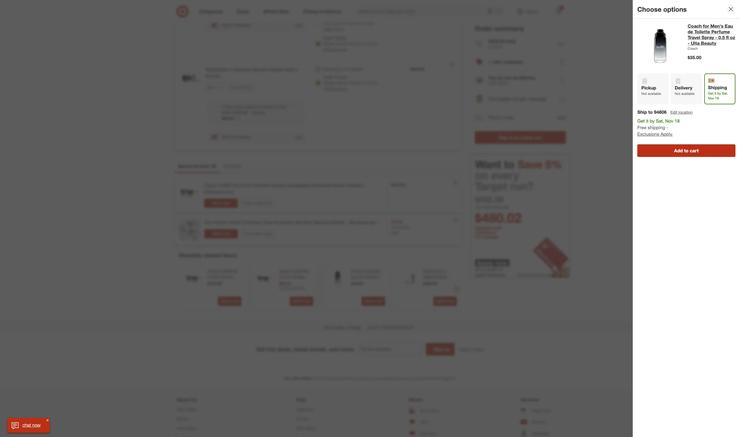 Task type: locate. For each thing, give the bounding box(es) containing it.
later
[[245, 7, 251, 12], [245, 85, 251, 90], [200, 164, 210, 169]]

to inside button
[[515, 135, 519, 140]]

at
[[362, 41, 366, 46], [362, 80, 366, 85], [346, 325, 349, 330], [436, 377, 439, 381]]

shop similar items inside coach hc8374u 51mm woman square sunglasses polarized brown gradient polarized lens list item
[[244, 201, 272, 205]]

savings
[[483, 235, 499, 240]]

1 horizontal spatial *
[[562, 159, 564, 163]]

square for woman
[[271, 183, 286, 188]]

1 horizontal spatial 5%
[[546, 158, 562, 171]]

perfume inside the coach for men's eau de toilette perfume travel spray - 0.5 fl oz - ulta beauty
[[351, 281, 366, 285]]

square inside "coach hc8374u 51mm woman square sunglasses polarized brown gradient polarized lens"
[[271, 183, 286, 188]]

40ct plastic finial christmas tree ornament set pale teal/gold/slate - wondershop™ link
[[204, 220, 377, 226]]

you
[[333, 8, 339, 12]]

shop left safely
[[324, 325, 333, 330]]

coach inside coach hc8374u 51mm female square sunglasses polarized
[[207, 269, 219, 274]]

2 pinole from the top
[[367, 80, 378, 85]]

shop similar items button down christmas
[[241, 230, 275, 239]]

18 for get it by sat, nov 18 when you order by 12:00pm tomorrow
[[356, 2, 361, 7]]

coach for men's eau de toilette perfume travel spray - 0.5 fl oz - ulta beauty image
[[328, 269, 348, 289], [328, 269, 348, 289]]

1 horizontal spatial female
[[292, 275, 305, 280]]

female inside coach hc8279u 51mm female rectangle sunglasses
[[292, 275, 305, 280]]

now right chat
[[32, 423, 40, 429]]

$210.00 for $210.00 add to cart
[[207, 281, 222, 286]]

pickup down more
[[335, 36, 347, 40]]

top
[[267, 346, 276, 353]]

2 substitute from the top
[[233, 135, 251, 139]]

with
[[358, 15, 366, 20], [494, 225, 502, 231]]

0 vertical spatial order
[[475, 24, 493, 32]]

beauty for coach for men's eau de toilette perfume travel spray - 0.5 fl oz - ulta beauty
[[359, 292, 372, 297]]

target left app
[[532, 432, 542, 436]]

favorites link
[[220, 161, 245, 173]]

change store button down learn more button
[[323, 47, 348, 52]]

affirm image
[[475, 76, 484, 85]]

oz for coach for men's eau de toilette perfume travel spray - 0.5 fl oz - ulta beauty coach
[[731, 35, 736, 40]]

with up savings
[[494, 225, 502, 231]]

$210.00 inside $210.00 add to cart
[[207, 281, 222, 286]]

2 change from the top
[[323, 86, 337, 91]]

1 horizontal spatial playstation
[[423, 269, 443, 274]]

2 store from the top
[[339, 86, 348, 91]]

1 horizontal spatial 1 offer available button
[[475, 53, 566, 71]]

promo code
[[489, 115, 514, 120]]

0 vertical spatial add a substitute
[[222, 23, 251, 28]]

men's for coach for men's eau de toilette perfume travel spray - 0.5 fl oz - ulta beauty
[[370, 269, 381, 274]]

hc8374u up lens
[[219, 183, 239, 188]]

man
[[286, 67, 295, 72]]

shop similar items down christmas
[[244, 232, 272, 236]]

men's inside coach for men's eau de toilette perfume travel spray - 0.5 fl oz - ulta beauty coach
[[711, 23, 724, 29]]

2 save for later from the top
[[231, 85, 251, 90]]

toilette inside the coach for men's eau de toilette perfume travel spray - 0.5 fl oz - ulta beauty
[[365, 275, 378, 280]]

items down tree
[[264, 232, 272, 236]]

0 horizontal spatial toilette
[[365, 275, 378, 280]]

add to cart button down 'plastic'
[[204, 230, 238, 239]]

* see offer details. restrictions apply. pricing, promotions and availability may vary by location and at target.com
[[284, 376, 457, 381]]

2 vertical spatial offer
[[292, 377, 300, 381]]

cart inside the 40ct plastic finial christmas tree ornament set pale teal/gold/slate - wondershop™ list item
[[223, 232, 230, 236]]

1 about from the top
[[177, 397, 190, 403]]

fl inside coach for men's eau de toilette perfume travel spray - 0.5 fl oz - ulta beauty coach
[[727, 35, 729, 40]]

sign left in at top right
[[499, 135, 509, 140]]

0 vertical spatial 1
[[417, 6, 419, 11]]

not up edit
[[675, 92, 681, 96]]

0.5 inside the coach for men's eau de toilette perfume travel spray - 0.5 fl oz - ulta beauty
[[365, 286, 371, 291]]

1 vertical spatial order pickup ready within 2 hours at pinole change store
[[323, 75, 378, 91]]

0 vertical spatial 5
[[230, 67, 233, 72]]

promotions
[[355, 377, 372, 381]]

delivery not available
[[675, 85, 695, 96]]

change down learn
[[323, 47, 337, 52]]

sign for sign up
[[433, 347, 443, 353]]

2 save for later button from the top
[[229, 83, 254, 92]]

1 change from the top
[[323, 47, 337, 52]]

store for 2nd 'change store' "button"
[[339, 86, 348, 91]]

female for square
[[220, 275, 233, 280]]

0 horizontal spatial console
[[234, 67, 251, 72]]

apply.
[[546, 273, 555, 277], [333, 377, 342, 381]]

pinole for 1st 'change store' "button" from the top
[[367, 41, 378, 46]]

coach hc8279u 51mm female rectangle sunglasses image
[[256, 269, 276, 289], [256, 269, 276, 289]]

offer inside the "cart item ready to fulfill" group
[[420, 6, 429, 11]]

similar for woman
[[253, 201, 263, 205]]

18 inside get it by sat, nov 18 free shipping exclusions apply. add to cart
[[675, 118, 680, 124]]

0 horizontal spatial oz
[[375, 286, 379, 291]]

items inside coach hc8374u 51mm woman square sunglasses polarized brown gradient polarized lens list item
[[264, 201, 272, 205]]

reg
[[391, 226, 397, 230]]

1 horizontal spatial eau
[[725, 23, 734, 29]]

2 vertical spatial save
[[518, 158, 543, 171]]

coach inside "coach hc8374u 51mm woman square sunglasses polarized brown gradient polarized lens"
[[204, 183, 218, 188]]

$505.28 current subtotal $480.02
[[475, 195, 522, 226]]

0 horizontal spatial $35.00
[[351, 281, 363, 286]]

at right safely
[[346, 325, 349, 330]]

within down more
[[336, 41, 346, 46]]

2 vertical spatial order
[[323, 75, 334, 80]]

0 horizontal spatial apply.
[[333, 377, 342, 381]]

by inside * see offer details. restrictions apply. pricing, promotions and availability may vary by location and at target.com
[[411, 377, 415, 381]]

0 horizontal spatial coach for men's eau de toilette perfume travel spray - 0.5 fl oz - ulta beauty link
[[351, 269, 384, 297]]

hc8374u inside coach hc8374u 51mm female square sunglasses polarized
[[220, 269, 238, 274]]

add to cart down $173.00
[[292, 299, 311, 304]]

1 vertical spatial shipping
[[708, 85, 728, 90]]

get inside same day delivery with shipt get it as soon as 6pm today learn more
[[323, 21, 330, 25]]

ready for 2nd 'change store' "button"
[[323, 80, 335, 85]]

target down 'us' at the bottom of the page
[[187, 408, 196, 412]]

shipping inside shipping get it by sat, nov 18
[[708, 85, 728, 90]]

console left marvel's
[[234, 67, 251, 72]]

about up careers
[[177, 408, 186, 412]]

raisin bran breakfast cereal - 24oz - kellogg's image
[[179, 0, 202, 18]]

2 change store button from the top
[[323, 86, 348, 92]]

news
[[177, 427, 185, 431]]

1 store from the top
[[339, 47, 348, 52]]

fl for coach for men's eau de toilette perfume travel spray - 0.5 fl oz - ulta beauty
[[372, 286, 374, 291]]

square right woman
[[271, 183, 286, 188]]

nov inside get it by sat, nov 18 free shipping exclusions apply. add to cart
[[666, 118, 674, 124]]

shop similar items button for christmas
[[241, 230, 275, 239]]

vary
[[404, 377, 411, 381]]

1 female from the left
[[220, 275, 233, 280]]

add to cart down 'plastic'
[[212, 232, 230, 236]]

not left eligible
[[489, 96, 496, 102]]

hours for 2nd 'change store' "button"
[[351, 80, 361, 85]]

to
[[649, 109, 653, 115], [515, 135, 519, 140], [685, 148, 689, 154], [504, 158, 515, 171], [219, 201, 223, 206], [219, 232, 223, 236], [228, 299, 231, 304], [300, 299, 303, 304], [372, 299, 375, 304], [443, 299, 447, 304]]

apply. right restrictions
[[546, 273, 555, 277]]

female down hc8279u
[[292, 275, 305, 280]]

0 vertical spatial 5%
[[546, 158, 562, 171]]

ready down learn
[[323, 41, 335, 46]]

exclusions
[[638, 131, 660, 137]]

2 cart item ready to fulfill group from the top
[[175, 60, 461, 150]]

0 vertical spatial within
[[336, 41, 346, 46]]

as right low
[[513, 75, 518, 81]]

1 similar from the top
[[253, 201, 263, 205]]

0 horizontal spatial 1 offer available
[[417, 6, 445, 11]]

1 substitute from the top
[[233, 23, 251, 28]]

1 horizontal spatial 1
[[489, 59, 491, 65]]

0 horizontal spatial beauty
[[359, 292, 372, 297]]

None text field
[[360, 344, 422, 356]]

as left '6pm'
[[350, 21, 354, 25]]

add
[[222, 23, 229, 28], [295, 23, 303, 28], [557, 115, 566, 120], [222, 135, 229, 139], [295, 135, 303, 140], [675, 148, 683, 154], [212, 201, 218, 206], [212, 232, 218, 236], [220, 299, 227, 304], [292, 299, 299, 304], [364, 299, 371, 304], [436, 299, 443, 304]]

1 pinole from the top
[[367, 41, 378, 46]]

pickup
[[335, 36, 347, 40], [335, 75, 347, 80], [642, 85, 657, 91]]

0 vertical spatial similar
[[253, 201, 263, 205]]

2 link
[[552, 5, 565, 18]]

2 hours from the top
[[351, 80, 361, 85]]

1 vertical spatial spray
[[351, 286, 361, 291]]

1 horizontal spatial men's
[[711, 23, 724, 29]]

beauty inside the coach for men's eau de toilette perfume travel spray - 0.5 fl oz - ulta beauty
[[359, 292, 372, 297]]

blog
[[189, 427, 197, 431]]

51mm inside coach hc8374u 51mm female square sunglasses polarized
[[207, 275, 219, 280]]

sign up button
[[426, 344, 455, 356]]

1 vertical spatial offer
[[493, 59, 503, 65]]

about target
[[177, 408, 196, 412]]

find a store
[[420, 409, 439, 413]]

order pickup ready within 2 hours at pinole change store down more
[[323, 36, 378, 52]]

0 vertical spatial pinole
[[367, 41, 378, 46]]

oz inside the coach for men's eau de toilette perfume travel spray - 0.5 fl oz - ulta beauty
[[375, 286, 379, 291]]

coach for coach hc8374u 51mm woman square sunglasses polarized brown gradient polarized lens
[[204, 183, 218, 188]]

0 vertical spatial substitute
[[233, 23, 251, 28]]

get left top
[[256, 346, 266, 353]]

sat, for get it by sat, nov 18 when you order by 12:00pm tomorrow
[[340, 2, 347, 7]]

2 shop similar items button from the top
[[241, 230, 275, 239]]

1 ready from the top
[[323, 41, 335, 46]]

cart item ready to fulfill group
[[175, 0, 461, 59], [175, 60, 461, 150]]

de for coach for men's eau de toilette perfume travel spray - 0.5 fl oz - ulta beauty coach
[[688, 29, 694, 35]]

2 store pickup radio from the top
[[315, 80, 321, 86]]

0 vertical spatial offer
[[420, 6, 429, 11]]

1 shop similar items from the top
[[244, 201, 272, 205]]

51mm up $210.00 add to cart on the left bottom of page
[[207, 275, 219, 280]]

2 horizontal spatial offer
[[493, 59, 503, 65]]

5%
[[546, 158, 562, 171], [475, 235, 482, 240]]

location inside * see offer details. restrictions apply. pricing, promotions and availability may vary by location and at target.com
[[416, 377, 428, 381]]

2 similar from the top
[[253, 232, 263, 236]]

sale right $173.00
[[298, 286, 305, 291]]

hc8374u for woman
[[219, 183, 239, 188]]

coach hc8374u 51mm female square sunglasses polarized image
[[184, 269, 204, 289], [184, 269, 204, 289]]

add to cart button down $399.99
[[433, 297, 457, 306]]

sale inside $86.50 reg $173.00 sale
[[298, 286, 305, 291]]

0 vertical spatial sale
[[391, 230, 399, 235]]

1 vertical spatial with
[[494, 225, 502, 231]]

delivery up edit location
[[675, 85, 693, 91]]

find a store link
[[409, 405, 444, 417]]

now right apply at the right bottom of page
[[496, 259, 508, 267]]

travel inside the coach for men's eau de toilette perfume travel spray - 0.5 fl oz - ulta beauty
[[367, 281, 378, 285]]

$10.50 reg $15.00 sale
[[391, 220, 409, 235]]

de for coach for men's eau de toilette perfume travel spray - 0.5 fl oz - ulta beauty
[[359, 275, 364, 280]]

about us
[[177, 397, 197, 403]]

not up ship
[[642, 92, 647, 96]]

shop down christmas
[[244, 232, 252, 236]]

ulta for coach for men's eau de toilette perfume travel spray - 0.5 fl oz - ulta beauty
[[351, 292, 358, 297]]

toilette inside coach for men's eau de toilette perfume travel spray - 0.5 fl oz - ulta beauty coach
[[695, 29, 711, 35]]

target up the $505.28
[[475, 180, 508, 193]]

choose options
[[638, 5, 687, 13]]

2 order pickup ready within 2 hours at pinole change store from the top
[[323, 75, 378, 91]]

similar for christmas
[[253, 232, 263, 236]]

get for get it by sat, nov 18 free shipping exclusions apply. add to cart
[[638, 118, 645, 124]]

ship
[[638, 109, 647, 115]]

female
[[220, 275, 233, 280], [292, 275, 305, 280]]

toilette for coach for men's eau de toilette perfume travel spray - 0.5 fl oz - ulta beauty
[[365, 275, 378, 280]]

1 vertical spatial 0.5
[[365, 286, 371, 291]]

coach for men's eau de toilette perfume travel spray - 0.5 fl oz - ulta beauty link inside choose options dialog
[[688, 23, 736, 46]]

add to cart for hc8374u
[[212, 201, 230, 206]]

0 horizontal spatial nov
[[348, 2, 355, 7]]

order left summary
[[475, 24, 493, 32]]

now inside button
[[32, 423, 40, 429]]

add to cart button down lens
[[204, 199, 238, 208]]

1 horizontal spatial sign
[[499, 135, 509, 140]]

1 horizontal spatial de
[[688, 29, 694, 35]]

similar down woman
[[253, 201, 263, 205]]

1 shop similar items button from the top
[[241, 199, 275, 208]]

hc8374u inside "coach hc8374u 51mm woman square sunglasses polarized brown gradient polarized lens"
[[219, 183, 239, 188]]

items down woman
[[264, 201, 272, 205]]

redcard up target app 'link' on the bottom of page
[[532, 420, 546, 425]]

1 horizontal spatial 51mm
[[240, 183, 253, 188]]

store down the shipping not available
[[339, 86, 348, 91]]

at left target.com
[[436, 377, 439, 381]]

shipt
[[367, 15, 376, 20]]

ready
[[323, 41, 335, 46], [323, 80, 335, 85]]

coach inside the coach for men's eau de toilette perfume travel spray - 0.5 fl oz - ulta beauty
[[351, 269, 363, 274]]

1 horizontal spatial square
[[271, 183, 286, 188]]

de inside coach for men's eau de toilette perfume travel spray - 0.5 fl oz - ulta beauty coach
[[688, 29, 694, 35]]

spray for coach for men's eau de toilette perfume travel spray - 0.5 fl oz - ulta beauty
[[351, 286, 361, 291]]

beauty for coach for men's eau de toilette perfume travel spray - 0.5 fl oz - ulta beauty coach
[[701, 40, 717, 46]]

set
[[295, 220, 302, 226]]

0 vertical spatial ready
[[323, 41, 335, 46]]

pickup not available
[[642, 85, 662, 96]]

shop similar items button down woman
[[241, 199, 275, 208]]

nov inside shipping get it by sat, nov 18
[[708, 96, 715, 101]]

0 vertical spatial order pickup ready within 2 hours at pinole change store
[[323, 36, 378, 52]]

ready down the shipping not available
[[323, 80, 335, 85]]

1 vertical spatial now
[[32, 423, 40, 429]]

teal/gold/slate
[[313, 220, 345, 226]]

-
[[716, 35, 718, 40], [688, 40, 690, 46], [249, 110, 251, 115], [346, 220, 348, 226], [363, 286, 364, 291], [380, 286, 382, 291]]

0 horizontal spatial perfume
[[351, 281, 366, 285]]

eligible
[[497, 96, 512, 102]]

1 hours from the top
[[351, 41, 361, 46]]

playstation 5 digital edition console image
[[399, 269, 420, 289], [399, 269, 420, 289]]

0 vertical spatial store pickup radio
[[315, 41, 321, 47]]

0.5
[[719, 35, 725, 40], [365, 286, 371, 291]]

it inside get it by sat, nov 18 when you order by 12:00pm tomorrow
[[331, 2, 333, 7]]

order pickup ready within 2 hours at pinole change store for 2nd 'change store' "button"
[[323, 75, 378, 91]]

1 vertical spatial ulta
[[351, 292, 358, 297]]

shop
[[244, 201, 252, 205], [244, 232, 252, 236], [324, 325, 333, 330]]

soon
[[340, 21, 348, 25]]

0 horizontal spatial with
[[358, 15, 366, 20]]

coach hc8374u 51mm woman square sunglasses polarized brown gradient polarized lens image
[[178, 181, 201, 204]]

1 vertical spatial 1
[[489, 59, 491, 65]]

1 vertical spatial travel
[[367, 281, 378, 285]]

and left more.
[[329, 346, 339, 353]]

privacy policy
[[459, 347, 484, 352]]

get inside get it by sat, nov 18 when you order by 12:00pm tomorrow
[[323, 2, 330, 7]]

not inside pickup not available
[[642, 92, 647, 96]]

playstation inside playstation 5 console marvel's spider-man 2 bundle
[[206, 67, 229, 72]]

0 horizontal spatial not
[[489, 96, 496, 102]]

about up about target
[[177, 397, 190, 403]]

shop similar items button inside the 40ct plastic finial christmas tree ornament set pale teal/gold/slate - wondershop™ list item
[[241, 230, 275, 239]]

order pickup ready within 2 hours at pinole change store
[[323, 36, 378, 52], [323, 75, 378, 91]]

eau for coach for men's eau de toilette perfume travel spray - 0.5 fl oz - ulta beauty coach
[[725, 23, 734, 29]]

1 vertical spatial men's
[[370, 269, 381, 274]]

0 horizontal spatial 51mm
[[207, 275, 219, 280]]

hours down '6pm'
[[351, 41, 361, 46]]

0 horizontal spatial sale
[[298, 286, 305, 291]]

help up target help
[[296, 397, 306, 403]]

help up returns link
[[307, 408, 314, 412]]

coach inside coach hc8279u 51mm female rectangle sunglasses
[[279, 269, 291, 274]]

hc8374u up $210.00 add to cart on the left bottom of page
[[220, 269, 238, 274]]

0 horizontal spatial 0.5
[[365, 286, 371, 291]]

51mm for coach hc8374u 51mm woman square sunglasses polarized brown gradient polarized lens
[[240, 183, 253, 188]]

1 store pickup radio from the top
[[315, 41, 321, 47]]

pinole
[[367, 41, 378, 46], [367, 80, 378, 85]]

coach hc8374u 51mm female square sunglasses polarized
[[207, 269, 238, 297]]

hc8374u for female
[[220, 269, 238, 274]]

and left availability
[[373, 377, 379, 381]]

console down digital
[[423, 281, 438, 285]]

delivery up soon
[[343, 15, 357, 20]]

similar down christmas
[[253, 232, 263, 236]]

female for rectangle
[[292, 275, 305, 280]]

ulta inside coach for men's eau de toilette perfume travel spray - 0.5 fl oz - ulta beauty coach
[[691, 40, 700, 46]]

change down the shipping not available
[[323, 86, 337, 91]]

get inside get it by sat, nov 18 free shipping exclusions apply. add to cart
[[638, 118, 645, 124]]

similar inside coach hc8374u 51mm woman square sunglasses polarized brown gradient polarized lens list item
[[253, 201, 263, 205]]

0.5 for coach for men's eau de toilette perfume travel spray - 0.5 fl oz - ulta beauty
[[365, 286, 371, 291]]

lens
[[224, 189, 234, 195]]

2 horizontal spatial sat,
[[722, 91, 728, 96]]

change store button down the shipping not available
[[323, 86, 348, 92]]

2 vertical spatial sat,
[[656, 118, 664, 124]]

1 horizontal spatial help
[[307, 408, 314, 412]]

1 vertical spatial de
[[359, 275, 364, 280]]

available inside pickup not available
[[648, 92, 662, 96]]

restrictions
[[313, 377, 332, 381]]

store up the shipping not available
[[339, 47, 348, 52]]

2 shop similar items from the top
[[244, 232, 272, 236]]

51mm left woman
[[240, 183, 253, 188]]

it inside get it by sat, nov 18 free shipping exclusions apply. add to cart
[[646, 118, 649, 124]]

redcard down $480.02
[[478, 230, 496, 236]]

eau for coach for men's eau de toilette perfume travel spray - 0.5 fl oz - ulta beauty
[[351, 275, 358, 280]]

order pickup ready within 2 hours at pinole change store down 'not'
[[323, 75, 378, 91]]

sat, inside get it by sat, nov 18 free shipping exclusions apply. add to cart
[[656, 118, 664, 124]]

saved for later ( 2 )
[[178, 164, 216, 169]]

now inside apply now for a credit or debit redcard
[[496, 259, 508, 267]]

coach hc8374u 51mm woman square sunglasses polarized brown gradient polarized lens
[[204, 183, 364, 195]]

location right edit
[[679, 110, 693, 115]]

51mm for coach hc8279u 51mm female rectangle sunglasses
[[279, 275, 291, 280]]

Service plan checkbox
[[211, 111, 217, 116]]

1 horizontal spatial perfume
[[712, 29, 730, 35]]

exclusions apply. link
[[638, 131, 673, 137]]

shop similar items button inside coach hc8374u 51mm woman square sunglasses polarized brown gradient polarized lens list item
[[241, 199, 275, 208]]

pickup for 1st 'change store' "button" from the top
[[335, 36, 347, 40]]

chat now
[[22, 423, 40, 429]]

pickup down the shipping not available
[[335, 75, 347, 80]]

Store pickup radio
[[315, 41, 321, 47], [315, 80, 321, 86]]

get up learn
[[323, 21, 330, 25]]

1 vertical spatial eau
[[351, 275, 358, 280]]

fl
[[727, 35, 729, 40], [372, 286, 374, 291]]

shop similar items for woman
[[244, 201, 272, 205]]

$86.50
[[279, 281, 291, 286]]

console inside playstation 5 digital edition console
[[423, 281, 438, 285]]

1 vertical spatial sat,
[[722, 91, 728, 96]]

1 offer available inside button
[[489, 59, 523, 65]]

1 horizontal spatial shipping
[[708, 85, 728, 90]]

1 vertical spatial oz
[[375, 286, 379, 291]]

female up $210.00 add to cart on the left bottom of page
[[220, 275, 233, 280]]

add to cart inside the 40ct plastic finial christmas tree ornament set pale teal/gold/slate - wondershop™ list item
[[212, 232, 230, 236]]

sale down reg
[[391, 230, 399, 235]]

add inside the 40ct plastic finial christmas tree ornament set pale teal/gold/slate - wondershop™ list item
[[212, 232, 218, 236]]

female inside coach hc8374u 51mm female square sunglasses polarized
[[220, 275, 233, 280]]

store pickup radio for 1st 'change store' "button" from the top
[[315, 41, 321, 47]]

coach for men's eau de toilette perfume travel spray - 0.5 fl oz - ulta beauty link
[[688, 23, 736, 46], [351, 269, 384, 297]]

add a substitute
[[222, 23, 251, 28], [222, 135, 251, 139]]

shipping inside the "cart item ready to fulfill" group
[[323, 67, 339, 72]]

cart item ready to fulfill group containing playstation 5 console marvel's spider-man 2 bundle
[[175, 60, 461, 150]]

0 vertical spatial hc8374u
[[219, 183, 239, 188]]

0 horizontal spatial shipping
[[323, 67, 339, 72]]

51mm inside coach hc8279u 51mm female rectangle sunglasses
[[279, 275, 291, 280]]

promo
[[489, 115, 502, 120]]

want
[[475, 158, 501, 171]]

0 vertical spatial save for later button
[[229, 5, 254, 14]]

availability
[[380, 377, 396, 381]]

get for get top deals, latest trends, and more.
[[256, 346, 266, 353]]

help
[[296, 397, 306, 403], [307, 408, 314, 412]]

0 horizontal spatial $210.00
[[207, 281, 222, 286]]

code
[[504, 115, 514, 120]]

pinole for 2nd 'change store' "button"
[[367, 80, 378, 85]]

add inside $399.99 add to cart
[[436, 299, 443, 304]]

add to cart button inside choose options dialog
[[638, 144, 736, 157]]

redcard down apply now button
[[487, 273, 505, 278]]

coach for men's eau de toilette perfume travel spray - 0.5 fl oz - ulta beauty link for coach
[[688, 23, 736, 46]]

shop similar items button
[[241, 199, 275, 208], [241, 230, 275, 239]]

spray inside the coach for men's eau de toilette perfume travel spray - 0.5 fl oz - ulta beauty
[[351, 286, 361, 291]]

eau inside the coach for men's eau de toilette perfume travel spray - 0.5 fl oz - ulta beauty
[[351, 275, 358, 280]]

0 horizontal spatial sign
[[433, 347, 443, 353]]

0 horizontal spatial de
[[359, 275, 364, 280]]

1 vertical spatial store pickup radio
[[315, 80, 321, 86]]

sunglasses inside "coach hc8374u 51mm woman square sunglasses polarized brown gradient polarized lens"
[[287, 183, 311, 188]]

store
[[431, 409, 439, 413]]

0 vertical spatial $210.00
[[391, 183, 405, 188]]

pickup for 2nd 'change store' "button"
[[335, 75, 347, 80]]

0 horizontal spatial delivery
[[343, 15, 357, 20]]

playstation 5 console marvel's spider-man 2 bundle
[[206, 67, 299, 79]]

sign left up
[[433, 347, 443, 353]]

playstation up digital
[[423, 269, 443, 274]]

shop up christmas
[[244, 201, 252, 205]]

0 vertical spatial polarized
[[312, 183, 331, 188]]

2 vertical spatial shop
[[324, 325, 333, 330]]

nov for get it by sat, nov 18 free shipping exclusions apply. add to cart
[[666, 118, 674, 124]]

2 female from the left
[[292, 275, 305, 280]]

shop similar items inside the 40ct plastic finial christmas tree ornament set pale teal/gold/slate - wondershop™ list item
[[244, 232, 272, 236]]

items right viewed
[[223, 252, 237, 259]]

news & blog link
[[177, 424, 220, 434]]

1 horizontal spatial 18
[[675, 118, 680, 124]]

0 horizontal spatial sat,
[[340, 2, 347, 7]]

add to cart button down apply.
[[638, 144, 736, 157]]

sign inside sign in to check out button
[[499, 135, 509, 140]]

$210.00 inside coach hc8374u 51mm woman square sunglasses polarized brown gradient polarized lens list item
[[391, 183, 405, 188]]

94806
[[654, 109, 667, 115]]

1 within from the top
[[336, 41, 346, 46]]

to inside $35.00 add to cart
[[372, 299, 375, 304]]

1 vertical spatial save for later
[[231, 85, 251, 90]]

perfume
[[712, 29, 730, 35], [351, 281, 366, 285]]

1 horizontal spatial $210.00
[[391, 183, 405, 188]]

$35.00 for $35.00 add to cart
[[351, 281, 363, 286]]

coach for coach hc8279u 51mm female rectangle sunglasses
[[279, 269, 291, 274]]

1 vertical spatial store
[[339, 86, 348, 91]]

18 inside get it by sat, nov 18 when you order by 12:00pm tomorrow
[[356, 2, 361, 7]]

5 inside playstation 5 digital edition console
[[444, 269, 446, 274]]

1 vertical spatial location
[[416, 377, 428, 381]]

shop similar items button for woman
[[241, 199, 275, 208]]

1 vertical spatial square
[[207, 281, 220, 285]]

polarized for coach hc8374u 51mm female square sunglasses polarized
[[207, 292, 224, 297]]

51mm up $86.50
[[279, 275, 291, 280]]

shop for christmas
[[244, 232, 252, 236]]

pickup inside pickup not available
[[642, 85, 657, 91]]

hours down the shipping not available
[[351, 80, 361, 85]]

None radio
[[315, 1, 321, 7], [315, 21, 321, 27], [315, 66, 321, 72], [315, 1, 321, 7], [315, 21, 321, 27], [315, 66, 321, 72]]

as up affirm
[[498, 75, 503, 81]]

hours for 1st 'change store' "button" from the top
[[351, 41, 361, 46]]

video
[[234, 104, 244, 109]]

at down '6pm'
[[362, 41, 366, 46]]

get right delivery not available
[[708, 91, 714, 96]]

0 vertical spatial store
[[339, 47, 348, 52]]

$505.28
[[475, 195, 504, 205]]

target inside on every target run?
[[475, 180, 508, 193]]

sale for $10.50
[[391, 230, 399, 235]]

$35.00
[[688, 55, 702, 60], [351, 281, 363, 286]]

2 about from the top
[[177, 408, 186, 412]]

1 horizontal spatial $35.00
[[688, 55, 702, 60]]

1 order pickup ready within 2 hours at pinole change store from the top
[[323, 36, 378, 52]]

message
[[528, 96, 546, 102]]

2 within from the top
[[336, 80, 346, 85]]

travel inside coach for men's eau de toilette perfume travel spray - 0.5 fl oz - ulta beauty coach
[[688, 35, 701, 40]]

day
[[335, 15, 342, 20]]

add to cart down lens
[[212, 201, 230, 206]]

playstation for playstation 5 console marvel's spider-man 2 bundle
[[206, 67, 229, 72]]

oz inside coach for men's eau de toilette perfume travel spray - 0.5 fl oz - ulta beauty coach
[[731, 35, 736, 40]]

0 vertical spatial pickup
[[335, 36, 347, 40]]

and left target.com
[[429, 377, 435, 381]]

perfume inside coach for men's eau de toilette perfume travel spray - 0.5 fl oz - ulta beauty coach
[[712, 29, 730, 35]]

to inside coach hc8374u 51mm woman square sunglasses polarized brown gradient polarized lens list item
[[219, 201, 223, 206]]

1 vertical spatial change store button
[[323, 86, 348, 92]]

pickup up ship to 94806
[[642, 85, 657, 91]]

items
[[264, 201, 272, 205], [264, 232, 272, 236], [223, 252, 237, 259]]

items for tree
[[264, 232, 272, 236]]

5 for digital
[[444, 269, 446, 274]]

with up '6pm'
[[358, 15, 366, 20]]

1 vertical spatial beauty
[[359, 292, 372, 297]]

order down the shipping not available
[[323, 75, 334, 80]]

console
[[234, 67, 251, 72], [423, 281, 438, 285]]

2 horizontal spatial 51mm
[[279, 275, 291, 280]]

playstation up bundle
[[206, 67, 229, 72]]

shop similar items down woman
[[244, 201, 272, 205]]

1 vertical spatial help
[[307, 408, 314, 412]]

0 horizontal spatial location
[[416, 377, 428, 381]]

shop safely at target
[[324, 325, 362, 330]]

as down day
[[334, 21, 338, 25]]

square inside coach hc8374u 51mm female square sunglasses polarized
[[207, 281, 220, 285]]

apply. left pricing, at the bottom of page
[[333, 377, 342, 381]]

coach for men's eau de toilette perfume travel spray - 0.5 fl oz - ulta beauty link for $35.00
[[351, 269, 384, 297]]

1 horizontal spatial spray
[[702, 35, 715, 40]]

men's inside the coach for men's eau de toilette perfume travel spray - 0.5 fl oz - ulta beauty
[[370, 269, 381, 274]]

get up when
[[323, 2, 330, 7]]

location right vary
[[416, 377, 428, 381]]

save for later
[[231, 7, 251, 12], [231, 85, 251, 90]]

for
[[240, 7, 244, 12], [704, 23, 710, 29], [240, 85, 244, 90], [513, 96, 519, 102], [193, 164, 199, 169], [475, 267, 481, 273], [364, 269, 369, 274]]

2 ready from the top
[[323, 80, 335, 85]]

0 horizontal spatial square
[[207, 281, 220, 285]]

get up free
[[638, 118, 645, 124]]

order down learn
[[323, 36, 334, 40]]

0 vertical spatial spray
[[702, 35, 715, 40]]

1 cart item ready to fulfill group from the top
[[175, 0, 461, 59]]

$35.00 for $35.00
[[688, 55, 702, 60]]

square down viewed
[[207, 281, 220, 285]]

1 vertical spatial *
[[284, 376, 285, 379]]

ulta inside the coach for men's eau de toilette perfume travel spray - 0.5 fl oz - ulta beauty
[[351, 292, 358, 297]]

$35.00 inside $35.00 add to cart
[[351, 281, 363, 286]]



Task type: describe. For each thing, give the bounding box(es) containing it.
edit
[[671, 110, 678, 115]]

add to cart for plastic
[[212, 232, 230, 236]]

ulta for coach for men's eau de toilette perfume travel spray - 0.5 fl oz - ulta beauty coach
[[691, 40, 700, 46]]

gift
[[520, 96, 526, 102]]

coach for men&#39;s eau de toilette perfume travel spray - 0.5 fl oz - ulta beauty image
[[638, 23, 684, 69]]

square for female
[[207, 281, 220, 285]]

- inside '2 year video games protection plan ($450-$499.99) - allstate'
[[249, 110, 251, 115]]

order for 2nd 'change store' "button"
[[323, 75, 334, 80]]

0 vertical spatial redcard
[[478, 230, 496, 236]]

on every target run?
[[475, 169, 534, 193]]

shipping for get
[[708, 85, 728, 90]]

cart item ready to fulfill group containing get it by sat, nov 18
[[175, 0, 461, 59]]

cart inside $35.00 add to cart
[[376, 299, 383, 304]]

0.5 for coach for men's eau de toilette perfume travel spray - 0.5 fl oz - ulta beauty coach
[[719, 35, 725, 40]]

1 save for later button from the top
[[229, 5, 254, 14]]

sunglasses for coach hc8374u 51mm woman square sunglasses polarized brown gradient polarized lens
[[287, 183, 311, 188]]

coach for coach hc8374u 51mm female square sunglasses polarized
[[207, 269, 219, 274]]

for inside coach for men's eau de toilette perfume travel spray - 0.5 fl oz - ulta beauty coach
[[704, 23, 710, 29]]

within for 1st 'change store' "button" from the top
[[336, 41, 346, 46]]

affirm image
[[476, 77, 483, 82]]

0 vertical spatial later
[[245, 7, 251, 12]]

$35.00 add to cart
[[351, 281, 383, 304]]

51mm for coach hc8374u 51mm female square sunglasses polarized
[[207, 275, 219, 280]]

available inside delivery not available
[[682, 92, 695, 96]]

add inside $210.00 add to cart
[[220, 299, 227, 304]]

0 vertical spatial save
[[231, 7, 239, 12]]

to inside $210.00 add to cart
[[228, 299, 231, 304]]

sale for $86.50
[[298, 286, 305, 291]]

with inside same day delivery with shipt get it as soon as 6pm today learn more
[[358, 15, 366, 20]]

12:00pm
[[355, 8, 368, 12]]

store for 1st 'change store' "button" from the top
[[339, 47, 348, 52]]

plastic
[[215, 220, 228, 226]]

travel for coach for men's eau de toilette perfume travel spray - 0.5 fl oz - ulta beauty
[[367, 281, 378, 285]]

it inside shipping get it by sat, nov 18
[[715, 91, 717, 96]]

edition
[[435, 275, 448, 280]]

stores
[[409, 397, 423, 403]]

40ct plastic finial christmas tree ornament set pale teal/gold/slate - wondershop™ list item
[[174, 215, 461, 245]]

orders
[[305, 427, 316, 431]]

track orders link
[[296, 424, 333, 434]]

options
[[664, 5, 687, 13]]

find
[[420, 409, 427, 413]]

18 for get it by sat, nov 18 free shipping exclusions apply. add to cart
[[675, 118, 680, 124]]

redcard inside "redcard" link
[[532, 420, 546, 425]]

$399.99
[[423, 281, 437, 286]]

shipping get it by sat, nov 18
[[708, 85, 728, 101]]

to inside $399.99 add to cart
[[443, 299, 447, 304]]

pale
[[303, 220, 312, 226]]

chat
[[22, 423, 31, 429]]

0 horizontal spatial and
[[329, 346, 339, 353]]

choose
[[638, 5, 662, 13]]

same
[[323, 15, 334, 20]]

for inside the coach for men's eau de toilette perfume travel spray - 0.5 fl oz - ulta beauty
[[364, 269, 369, 274]]

returns
[[296, 417, 308, 422]]

2 vertical spatial items
[[223, 252, 237, 259]]

target left circle
[[532, 409, 542, 413]]

not eligible for gift message
[[489, 96, 546, 102]]

18 inside shipping get it by sat, nov 18
[[716, 96, 719, 101]]

102000529207761
[[381, 325, 414, 330]]

playstation 5 console marvel&#39;s spider-man 2 bundle image
[[179, 66, 202, 89]]

sign for sign in to check out
[[499, 135, 509, 140]]

add to cart button down $173.00
[[290, 297, 313, 306]]

1 change store button from the top
[[323, 47, 348, 52]]

0 horizontal spatial 1 offer available button
[[417, 6, 445, 11]]

shipping for not
[[323, 67, 339, 72]]

6pm
[[355, 21, 363, 25]]

substitute for add button to the bottom
[[233, 135, 251, 139]]

shop for woman
[[244, 201, 252, 205]]

get for get it by sat, nov 18 when you order by 12:00pm tomorrow
[[323, 2, 330, 7]]

1 vertical spatial polarized
[[204, 189, 223, 195]]

target app link
[[521, 428, 564, 438]]

0 vertical spatial add button
[[295, 23, 303, 28]]

cart inside $210.00 add to cart
[[232, 299, 239, 304]]

nov for get it by sat, nov 18 when you order by 12:00pm tomorrow
[[348, 2, 355, 7]]

order summary
[[475, 24, 524, 32]]

- inside list item
[[346, 220, 348, 226]]

chat now button
[[7, 418, 50, 433]]

get it by sat, nov 18 when you order by 12:00pm tomorrow
[[323, 2, 385, 12]]

digital
[[423, 275, 434, 280]]

on
[[475, 169, 488, 182]]

$210.00 for $210.00
[[391, 183, 405, 188]]

What can we help you find? suggestions appear below search field
[[356, 5, 498, 18]]

add to cart button down the coach for men's eau de toilette perfume travel spray - 0.5 fl oz - ulta beauty
[[362, 297, 385, 306]]

coach hc8279u 51mm female rectangle sunglasses link
[[279, 269, 312, 291]]

returns link
[[296, 415, 333, 424]]

learn more button
[[323, 26, 344, 32]]

edit location
[[671, 110, 693, 115]]

apply now for a credit or debit redcard
[[475, 259, 508, 278]]

2 vertical spatial add button
[[295, 134, 303, 140]]

fl for coach for men's eau de toilette perfume travel spray - 0.5 fl oz - ulta beauty coach
[[727, 35, 729, 40]]

playstation 5 digital edition console
[[423, 269, 448, 285]]

0 horizontal spatial 1
[[417, 6, 419, 11]]

finial
[[229, 220, 240, 226]]

allstate
[[252, 110, 265, 115]]

by inside shipping get it by sat, nov 18
[[718, 91, 721, 96]]

)
[[215, 164, 216, 169]]

run?
[[511, 180, 534, 193]]

polarized for coach hc8374u 51mm woman square sunglasses polarized brown gradient polarized lens
[[312, 183, 331, 188]]

target app
[[532, 432, 549, 436]]

christmas
[[241, 220, 262, 226]]

5% savings
[[475, 235, 499, 240]]

2 horizontal spatial and
[[429, 377, 435, 381]]

target help link
[[296, 405, 333, 415]]

add to cart button down the coach hc8374u 51mm female square sunglasses polarized link
[[218, 297, 241, 306]]

safely
[[335, 325, 345, 330]]

today
[[364, 21, 374, 25]]

target help
[[296, 408, 314, 412]]

gradient
[[347, 183, 364, 188]]

choose options dialog
[[633, 0, 741, 438]]

playstation for playstation 5 digital edition console
[[423, 269, 443, 274]]

0 vertical spatial help
[[296, 397, 306, 403]]

apply
[[477, 259, 494, 267]]

$210.00 add to cart
[[207, 281, 239, 304]]

us
[[191, 397, 197, 403]]

protection
[[259, 104, 278, 109]]

travel for coach for men's eau de toilette perfume travel spray - 0.5 fl oz - ulta beauty coach
[[688, 35, 701, 40]]

* inside * see offer details. restrictions apply. pricing, promotions and availability may vary by location and at target.com
[[284, 376, 285, 379]]

subtotal with
[[475, 225, 504, 231]]

marvel's
[[252, 67, 269, 72]]

items for square
[[264, 201, 272, 205]]

at down the shipping not available
[[362, 80, 366, 85]]

coach hc8374u 51mm female square sunglasses polarized link
[[207, 269, 240, 297]]

redcard inside apply now for a credit or debit redcard
[[487, 273, 505, 278]]

toilette for coach for men's eau de toilette perfume travel spray - 0.5 fl oz - ulta beauty coach
[[695, 29, 711, 35]]

change for 2nd 'change store' "button"
[[323, 86, 337, 91]]

order for 1st 'change store' "button" from the top
[[323, 36, 334, 40]]

cart inside coach hc8374u 51mm woman square sunglasses polarized brown gradient polarized lens list item
[[223, 201, 230, 206]]

get top deals, latest trends, and more.
[[256, 346, 355, 353]]

cart inside get it by sat, nov 18 free shipping exclusions apply. add to cart
[[690, 148, 699, 154]]

it inside same day delivery with shipt get it as soon as 6pm today learn more
[[331, 21, 333, 25]]

1 vertical spatial add button
[[557, 114, 566, 121]]

$173.00
[[285, 286, 297, 291]]

target left cart
[[351, 325, 362, 330]]

about for about us
[[177, 397, 190, 403]]

ready for 1st 'change store' "button" from the top
[[323, 41, 335, 46]]

credit
[[486, 267, 497, 273]]

location inside button
[[679, 110, 693, 115]]

subtotal
[[475, 225, 493, 231]]

not for pickup
[[642, 92, 647, 96]]

$10.50
[[391, 220, 403, 225]]

sat, inside shipping get it by sat, nov 18
[[722, 91, 728, 96]]

target circle
[[532, 409, 551, 413]]

2 vertical spatial later
[[200, 164, 210, 169]]

0 vertical spatial apply.
[[546, 273, 555, 277]]

now for apply
[[496, 259, 508, 267]]

5 for console
[[230, 67, 233, 72]]

search button
[[494, 5, 508, 19]]

when
[[323, 8, 332, 12]]

now for chat
[[32, 423, 40, 429]]

trends,
[[310, 346, 328, 353]]

$86.50 reg $173.00 sale
[[279, 281, 305, 291]]

tomorrow
[[369, 8, 385, 12]]

add inside get it by sat, nov 18 free shipping exclusions apply. add to cart
[[675, 148, 683, 154]]

✕
[[46, 419, 48, 423]]

* inside want to save 5% *
[[562, 159, 564, 163]]

reg
[[279, 286, 284, 291]]

wondershop™
[[349, 220, 377, 226]]

1 vertical spatial save
[[231, 85, 239, 90]]

delivery inside same day delivery with shipt get it as soon as 6pm today learn more
[[343, 15, 357, 20]]

not for delivery
[[675, 92, 681, 96]]

get inside shipping get it by sat, nov 18
[[708, 91, 714, 96]]

chat now dialog
[[7, 418, 50, 433]]

within for 2nd 'change store' "button"
[[336, 80, 346, 85]]

&
[[186, 427, 189, 431]]

sign in to check out button
[[475, 131, 566, 144]]

oz for coach for men's eau de toilette perfume travel spray - 0.5 fl oz - ulta beauty
[[375, 286, 379, 291]]

add to cart button inside coach hc8374u 51mm woman square sunglasses polarized brown gradient polarized lens list item
[[204, 199, 238, 208]]

at inside * see offer details. restrictions apply. pricing, promotions and availability may vary by location and at target.com
[[436, 377, 439, 381]]

out
[[535, 135, 542, 140]]

order pickup ready within 2 hours at pinole change store for 1st 'change store' "button" from the top
[[323, 36, 378, 52]]

news & blog
[[177, 427, 197, 431]]

clinic link
[[409, 417, 444, 428]]

change for 1st 'change store' "button" from the top
[[323, 47, 337, 52]]

2 inside '2 year video games protection plan ($450-$499.99) - allstate'
[[222, 104, 224, 109]]

for inside apply now for a credit or debit redcard
[[475, 267, 481, 273]]

about for about target
[[177, 408, 186, 412]]

policy
[[473, 347, 484, 352]]

*some restrictions apply.
[[517, 273, 555, 277]]

add inside $35.00 add to cart
[[364, 299, 371, 304]]

store pickup radio for 2nd 'change store' "button"
[[315, 80, 321, 86]]

sat, for get it by sat, nov 18 free shipping exclusions apply. add to cart
[[656, 118, 664, 124]]

not
[[340, 67, 346, 72]]

2 inside playstation 5 console marvel's spider-man 2 bundle
[[296, 67, 299, 72]]

1 horizontal spatial and
[[373, 377, 379, 381]]

2 add a substitute from the top
[[222, 135, 251, 139]]

2 vertical spatial add to cart
[[292, 299, 311, 304]]

more.
[[340, 346, 355, 353]]

40ct plastic finial christmas tree ornament set pale teal/gold/slate - wondershop&#8482; image
[[178, 218, 201, 241]]

a inside apply now for a credit or debit redcard
[[482, 267, 485, 273]]

spray for coach for men's eau de toilette perfume travel spray - 0.5 fl oz - ulta beauty coach
[[702, 35, 715, 40]]

by inside get it by sat, nov 18 free shipping exclusions apply. add to cart
[[650, 118, 655, 124]]

get it by sat, nov 18 free shipping exclusions apply. add to cart
[[638, 118, 699, 154]]

low
[[504, 75, 512, 81]]

1 vertical spatial 1 offer available button
[[475, 53, 566, 71]]

1 add a substitute from the top
[[222, 23, 251, 28]]

2 year video games protection plan ($450-$499.99) - allstate
[[222, 104, 287, 115]]

delivery inside delivery not available
[[675, 85, 693, 91]]

coach hc8374u 51mm woman square sunglasses polarized brown gradient polarized lens list item
[[174, 178, 461, 213]]

cart inside $399.99 add to cart
[[448, 299, 454, 304]]

coach for coach for men's eau de toilette perfume travel spray - 0.5 fl oz - ulta beauty
[[351, 269, 363, 274]]

to inside the 40ct plastic finial christmas tree ornament set pale teal/gold/slate - wondershop™ list item
[[219, 232, 223, 236]]

men's for coach for men's eau de toilette perfume travel spray - 0.5 fl oz - ulta beauty coach
[[711, 23, 724, 29]]

sunglasses for coach hc8374u 51mm female square sunglasses polarized
[[207, 286, 228, 291]]

perfume for coach for men's eau de toilette perfume travel spray - 0.5 fl oz - ulta beauty coach
[[712, 29, 730, 35]]

add to cart button inside the 40ct plastic finial christmas tree ornament set pale teal/gold/slate - wondershop™ list item
[[204, 230, 238, 239]]

shop similar items for christmas
[[244, 232, 272, 236]]

perfume for coach for men's eau de toilette perfume travel spray - 0.5 fl oz - ulta beauty
[[351, 281, 366, 285]]

coach for coach for men's eau de toilette perfume travel spray - 0.5 fl oz - ulta beauty coach
[[688, 23, 702, 29]]

brown
[[332, 183, 345, 188]]

#
[[377, 325, 380, 330]]

clinic
[[420, 420, 429, 425]]

to inside get it by sat, nov 18 free shipping exclusions apply. add to cart
[[685, 148, 689, 154]]

1 vertical spatial later
[[245, 85, 251, 90]]

1 save for later from the top
[[231, 7, 251, 12]]

coach hc8279u 51mm female rectangle sunglasses
[[279, 269, 310, 291]]

sunglasses for coach hc8279u 51mm female rectangle sunglasses
[[279, 286, 300, 291]]

target up returns at the left
[[296, 408, 306, 412]]

add inside coach hc8374u 51mm woman square sunglasses polarized brown gradient polarized lens list item
[[212, 201, 218, 206]]

✕ button
[[45, 418, 50, 423]]

apply now button
[[475, 259, 510, 267]]

0 horizontal spatial 5%
[[475, 235, 482, 240]]

console inside playstation 5 console marvel's spider-man 2 bundle
[[234, 67, 251, 72]]

apply. inside * see offer details. restrictions apply. pricing, promotions and availability may vary by location and at target.com
[[333, 377, 342, 381]]

offer inside * see offer details. restrictions apply. pricing, promotions and availability may vary by location and at target.com
[[292, 377, 300, 381]]

substitute for topmost add button
[[233, 23, 251, 28]]



Task type: vqa. For each thing, say whether or not it's contained in the screenshot.
leftmost Toilette
yes



